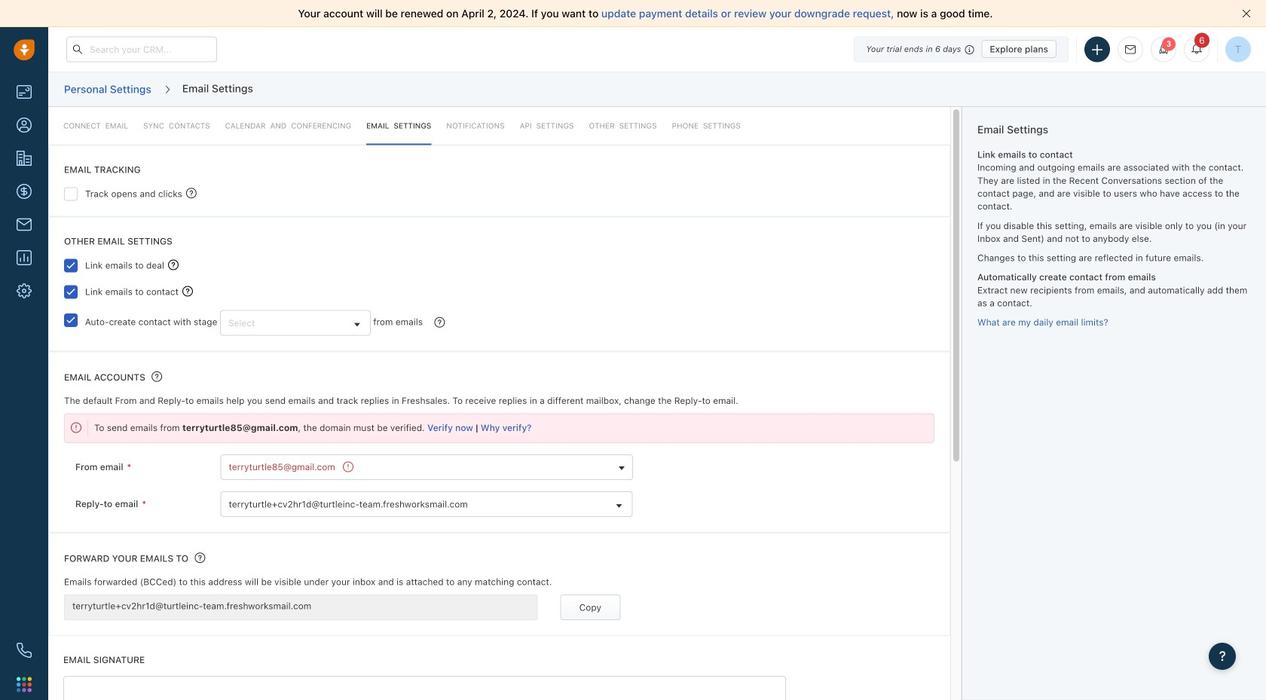 Task type: vqa. For each thing, say whether or not it's contained in the screenshot.
the middle question circled image
yes



Task type: locate. For each thing, give the bounding box(es) containing it.
close image
[[1242, 9, 1251, 18]]

phone element
[[9, 635, 39, 666]]

phone image
[[17, 643, 32, 658]]

question circled image
[[186, 187, 197, 199], [434, 316, 445, 329], [152, 371, 162, 383], [195, 552, 205, 564]]

tab list
[[48, 107, 951, 145]]

tab panel
[[48, 107, 951, 700]]



Task type: describe. For each thing, give the bounding box(es) containing it.
send email image
[[1125, 45, 1136, 55]]

click to learn how to link conversations to deals image
[[168, 260, 179, 270]]

freshworks switcher image
[[17, 677, 32, 692]]

click to learn how to link emails to contacts image
[[182, 286, 193, 297]]

Search your CRM... text field
[[66, 37, 217, 62]]



